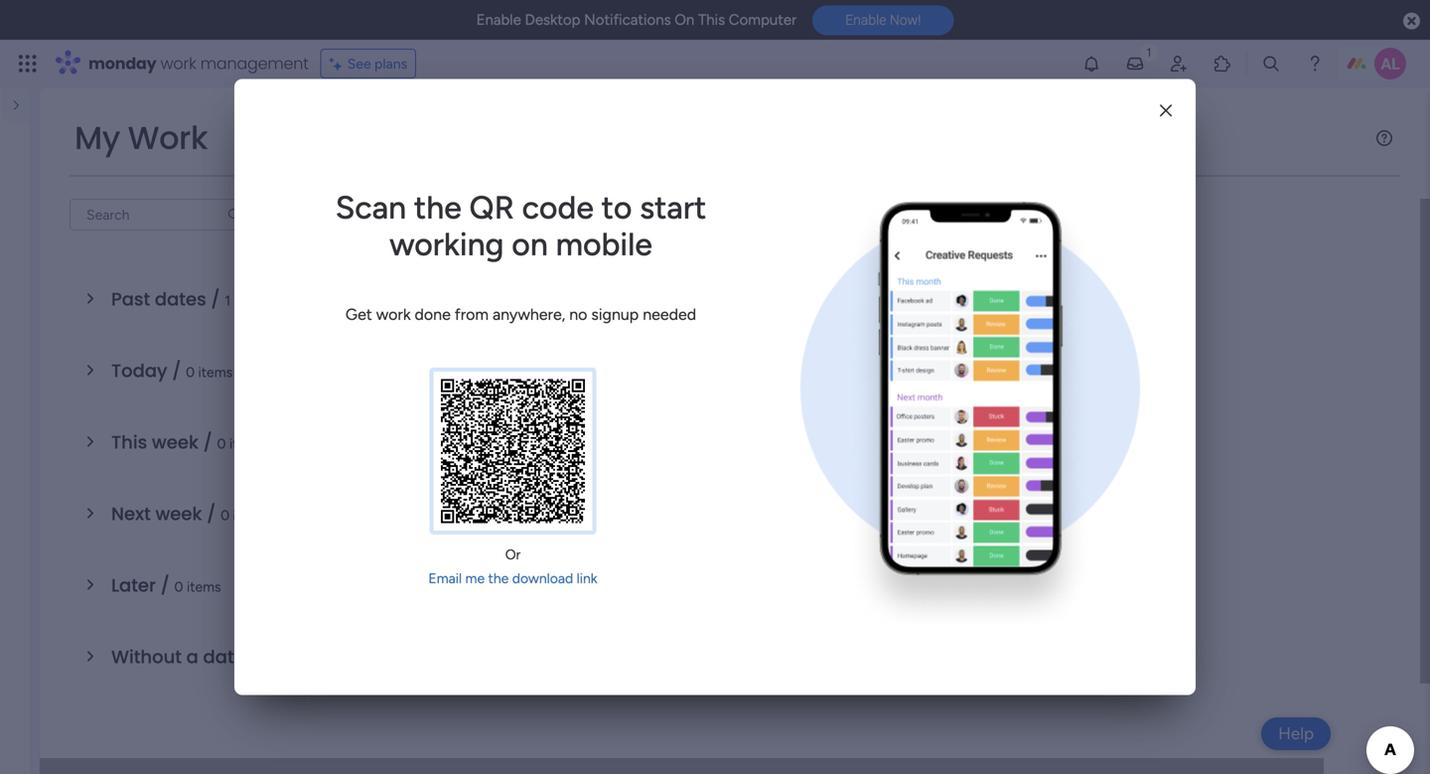 Task type: locate. For each thing, give the bounding box(es) containing it.
close image
[[1160, 104, 1172, 118]]

items down this week / 0 items
[[233, 507, 267, 524]]

work
[[161, 52, 196, 75], [376, 305, 411, 324]]

enable
[[477, 11, 521, 29], [846, 12, 887, 28]]

1 vertical spatial the
[[488, 570, 509, 587]]

1 image
[[1141, 41, 1159, 63]]

/
[[211, 287, 220, 312], [172, 358, 181, 384], [203, 430, 212, 455], [207, 501, 216, 527], [161, 573, 170, 598], [250, 644, 259, 670]]

today
[[111, 358, 167, 384]]

search everything image
[[1262, 54, 1282, 74]]

items right later
[[187, 578, 221, 595]]

0 right later
[[174, 578, 183, 595]]

/ down this week / 0 items
[[207, 501, 216, 527]]

1 horizontal spatial work
[[376, 305, 411, 324]]

0 inside next week / 0 items
[[221, 507, 230, 524]]

apple lee image
[[1375, 48, 1407, 79]]

Filter dashboard by text search field
[[70, 199, 250, 231]]

items
[[362, 206, 396, 223], [198, 364, 233, 381], [229, 435, 264, 452], [233, 507, 267, 524], [187, 578, 221, 595]]

0 down this week / 0 items
[[221, 507, 230, 524]]

1 horizontal spatial done
[[415, 305, 451, 324]]

items up next week / 0 items
[[229, 435, 264, 452]]

qr
[[470, 188, 514, 227]]

this up next
[[111, 430, 147, 455]]

items inside later / 0 items
[[187, 578, 221, 595]]

enable inside button
[[846, 12, 887, 28]]

0 vertical spatial week
[[152, 430, 199, 455]]

done
[[327, 206, 359, 223], [415, 305, 451, 324]]

work right monday
[[161, 52, 196, 75]]

enable left now!
[[846, 12, 887, 28]]

my
[[75, 116, 120, 160]]

desktop
[[525, 11, 581, 29]]

see plans button
[[321, 49, 416, 78]]

working
[[390, 225, 504, 263]]

on
[[512, 225, 548, 263]]

1 vertical spatial work
[[376, 305, 411, 324]]

invite members image
[[1169, 54, 1189, 74]]

0 inside later / 0 items
[[174, 578, 183, 595]]

enable left desktop
[[477, 11, 521, 29]]

0 horizontal spatial work
[[161, 52, 196, 75]]

dapulse close image
[[1404, 11, 1421, 32]]

1 vertical spatial done
[[415, 305, 451, 324]]

0 up next week / 0 items
[[217, 435, 226, 452]]

items inside next week / 0 items
[[233, 507, 267, 524]]

help image
[[1306, 54, 1325, 74]]

0 vertical spatial the
[[414, 188, 462, 227]]

1 enable from the left
[[477, 11, 521, 29]]

this
[[698, 11, 725, 29], [111, 430, 147, 455]]

the left qr
[[414, 188, 462, 227]]

week right next
[[155, 501, 202, 527]]

on
[[675, 11, 695, 29]]

1 horizontal spatial enable
[[846, 12, 887, 28]]

1
[[225, 292, 231, 309]]

later
[[111, 573, 156, 598]]

this right on
[[698, 11, 725, 29]]

apps image
[[1213, 54, 1233, 74]]

week down today / 0 items
[[152, 430, 199, 455]]

0
[[186, 364, 195, 381], [217, 435, 226, 452], [221, 507, 230, 524], [174, 578, 183, 595]]

0 horizontal spatial enable
[[477, 11, 521, 29]]

needed
[[643, 305, 697, 324]]

1 horizontal spatial the
[[488, 570, 509, 587]]

enable for enable now!
[[846, 12, 887, 28]]

monday
[[88, 52, 157, 75]]

customize
[[436, 206, 503, 223]]

done right hide
[[327, 206, 359, 223]]

items inside this week / 0 items
[[229, 435, 264, 452]]

scan
[[336, 188, 407, 227]]

the inside or email me the download link
[[488, 570, 509, 587]]

items down 1
[[198, 364, 233, 381]]

0 horizontal spatial the
[[414, 188, 462, 227]]

None search field
[[70, 199, 250, 231]]

work right the get
[[376, 305, 411, 324]]

notifications image
[[1082, 54, 1102, 74]]

me
[[466, 570, 485, 587]]

2 enable from the left
[[846, 12, 887, 28]]

0 right today
[[186, 364, 195, 381]]

link
[[577, 570, 598, 587]]

or email me the download link
[[429, 546, 598, 587]]

get work done from anywhere, no signup needed
[[346, 305, 697, 324]]

the right me
[[488, 570, 509, 587]]

work for get
[[376, 305, 411, 324]]

the
[[414, 188, 462, 227], [488, 570, 509, 587]]

0 horizontal spatial done
[[327, 206, 359, 223]]

anywhere,
[[493, 305, 566, 324]]

past dates / 1 item
[[111, 287, 262, 312]]

1 vertical spatial this
[[111, 430, 147, 455]]

hide done items
[[294, 206, 396, 223]]

hide
[[294, 206, 324, 223]]

1 vertical spatial week
[[155, 501, 202, 527]]

0 vertical spatial work
[[161, 52, 196, 75]]

work for monday
[[161, 52, 196, 75]]

help button
[[1262, 717, 1331, 750]]

email
[[429, 570, 462, 587]]

week
[[152, 430, 199, 455], [155, 501, 202, 527]]

done left from
[[415, 305, 451, 324]]

signup
[[592, 305, 639, 324]]

mobile
[[556, 225, 653, 263]]

1 horizontal spatial this
[[698, 11, 725, 29]]

0 inside this week / 0 items
[[217, 435, 226, 452]]

0 vertical spatial done
[[327, 206, 359, 223]]



Task type: vqa. For each thing, say whether or not it's contained in the screenshot.
the Now!
yes



Task type: describe. For each thing, give the bounding box(es) containing it.
week for this
[[152, 430, 199, 455]]

get
[[346, 305, 372, 324]]

past
[[111, 287, 150, 312]]

the inside scan the qr code to start working on mobile
[[414, 188, 462, 227]]

code
[[522, 188, 594, 227]]

select product image
[[18, 54, 38, 74]]

without a date /
[[111, 644, 264, 670]]

later / 0 items
[[111, 573, 221, 598]]

inbox image
[[1126, 54, 1146, 74]]

/ left 1
[[211, 287, 220, 312]]

next
[[111, 501, 151, 527]]

/ right later
[[161, 573, 170, 598]]

management
[[200, 52, 309, 75]]

enable now! button
[[813, 5, 954, 35]]

enable for enable desktop notifications on this computer
[[477, 11, 521, 29]]

items inside today / 0 items
[[198, 364, 233, 381]]

from
[[455, 305, 489, 324]]

see
[[347, 55, 371, 72]]

/ right today
[[172, 358, 181, 384]]

this week / 0 items
[[111, 430, 264, 455]]

to
[[602, 188, 632, 227]]

enable now!
[[846, 12, 921, 28]]

now!
[[890, 12, 921, 28]]

scan the qr code to start working on mobile
[[336, 188, 707, 263]]

next week / 0 items
[[111, 501, 267, 527]]

items right hide
[[362, 206, 396, 223]]

today / 0 items
[[111, 358, 233, 384]]

dates
[[155, 287, 206, 312]]

0 horizontal spatial this
[[111, 430, 147, 455]]

search image
[[227, 207, 242, 223]]

plans
[[375, 55, 408, 72]]

item
[[234, 292, 262, 309]]

monday work management
[[88, 52, 309, 75]]

work
[[128, 116, 208, 160]]

notifications
[[584, 11, 671, 29]]

no
[[570, 305, 588, 324]]

0 inside today / 0 items
[[186, 364, 195, 381]]

customize button
[[404, 199, 511, 231]]

computer
[[729, 11, 797, 29]]

my work
[[75, 116, 208, 160]]

a
[[186, 644, 199, 670]]

without
[[111, 644, 182, 670]]

/ right the date
[[250, 644, 259, 670]]

week for next
[[155, 501, 202, 527]]

date
[[203, 644, 245, 670]]

see plans
[[347, 55, 408, 72]]

help
[[1279, 723, 1315, 744]]

download
[[512, 570, 574, 587]]

enable desktop notifications on this computer
[[477, 11, 797, 29]]

0 vertical spatial this
[[698, 11, 725, 29]]

or
[[505, 546, 521, 563]]

/ up next week / 0 items
[[203, 430, 212, 455]]

start
[[640, 188, 707, 227]]



